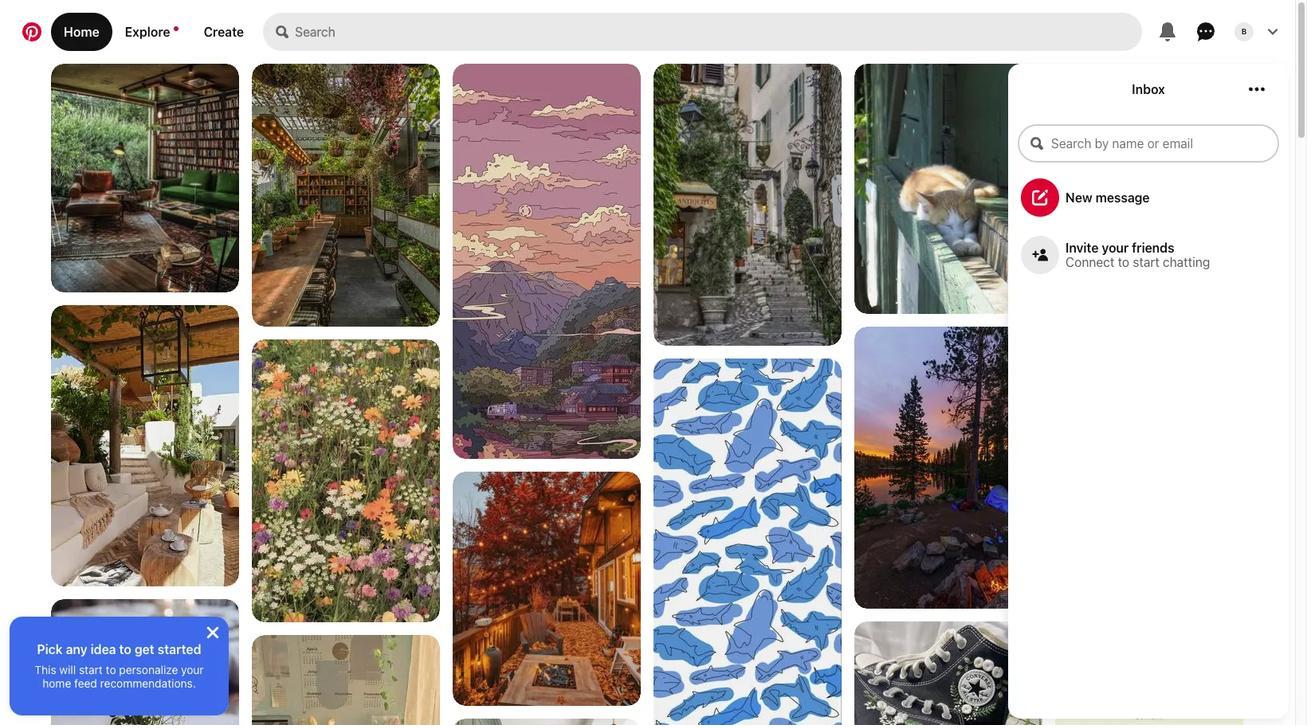 Task type: vqa. For each thing, say whether or not it's contained in the screenshot.
'rustic southwestern style outdoor living space' 'IMAGE'
yes



Task type: describe. For each thing, give the bounding box(es) containing it.
this contains an image of: the perfect world. welcome \o/ image
[[855, 64, 1043, 314]]

brad klo image
[[1235, 22, 1254, 41]]

start inside pick any idea to get started this will start to personalize your home feed recommendations.
[[79, 663, 103, 677]]

idea
[[91, 642, 116, 657]]

0 horizontal spatial to
[[106, 663, 116, 677]]

rustic southwestern style outdoor living space image
[[51, 305, 239, 587]]

this contains an image of: pin by jo on fondos | landscape wallpaper, scenery wallpaper, anime scenery wallpaper image
[[453, 64, 641, 534]]

any
[[66, 642, 87, 657]]

inbox
[[1132, 82, 1165, 96]]

chatting
[[1163, 255, 1210, 269]]

message
[[1096, 191, 1150, 205]]

this
[[35, 663, 56, 677]]

home
[[64, 25, 99, 39]]

compose new message image
[[1032, 190, 1048, 206]]

your inside pick any idea to get started this will start to personalize your home feed recommendations.
[[181, 663, 204, 677]]

personalize
[[119, 663, 178, 677]]

new message button
[[1008, 172, 1289, 223]]

invite
[[1066, 241, 1099, 255]]

this contains an image of: vertical gardens can be installed both indoors and outdoors. they can be constructed using a variety image
[[252, 340, 440, 623]]

1 vertical spatial to
[[119, 642, 131, 657]]

new message
[[1066, 191, 1150, 205]]

will
[[59, 663, 76, 677]]

friends
[[1132, 241, 1175, 255]]

this contains an image of: my kemetic dreams image
[[51, 64, 239, 294]]

this contains an image of: teqryouapart image
[[1055, 64, 1243, 314]]

recommendations.
[[100, 677, 196, 690]]

new
[[1066, 191, 1093, 205]]

Search text field
[[295, 13, 1142, 51]]

create link
[[191, 13, 257, 51]]

start inside invite your friends connect to start chatting
[[1133, 255, 1160, 269]]

connect
[[1066, 255, 1115, 269]]



Task type: locate. For each thing, give the bounding box(es) containing it.
to down idea
[[106, 663, 116, 677]]

this contains an image of: a relaxed garden soiree wedding in kiama - modern wedding image
[[51, 599, 239, 725]]

1 horizontal spatial your
[[1102, 241, 1129, 255]]

this contains an image of: gilded autumn velvet image
[[453, 472, 641, 707]]

your
[[1102, 241, 1129, 255], [181, 663, 204, 677]]

0 vertical spatial to
[[1118, 255, 1130, 269]]

started
[[158, 642, 201, 657]]

to left get
[[119, 642, 131, 657]]

this contains an image of: image
[[654, 359, 842, 725], [252, 635, 440, 725]]

0 horizontal spatial start
[[79, 663, 103, 677]]

1 horizontal spatial to
[[119, 642, 131, 657]]

pick any idea to get started this will start to personalize your home feed recommendations.
[[35, 642, 204, 690]]

search icon image
[[276, 26, 289, 38]]

start right the will
[[79, 663, 103, 677]]

this contains an image of: sage green kitchen in a renovated victorian home, southport, fairfield, connecticut image
[[453, 719, 641, 725]]

0 horizontal spatial this contains an image of: image
[[252, 635, 440, 725]]

travel | the golden girl | jess keys, travel goals, travel inspiration, travel guide, vacation, vacation ideas, getaway, bucket list, wanderlust, luxury, resort, dream destination, beach, mountains, on the road, adventure image
[[654, 64, 842, 347]]

to left friends
[[1118, 255, 1130, 269]]

your right the "invite"
[[1102, 241, 1129, 255]]

explore link
[[112, 13, 191, 51]]

your inside invite your friends connect to start chatting
[[1102, 241, 1129, 255]]

1 vertical spatial start
[[79, 663, 103, 677]]

main content
[[0, 0, 1295, 725]]

0 vertical spatial start
[[1133, 255, 1160, 269]]

get
[[135, 642, 154, 657]]

start
[[1133, 255, 1160, 269], [79, 663, 103, 677]]

this contains an image of: lake tahoe's least crowded and most photogenic campsite image
[[855, 327, 1043, 609]]

invite your friends connect to start chatting
[[1066, 241, 1210, 269]]

1 horizontal spatial this contains an image of: image
[[654, 359, 842, 725]]

create
[[204, 25, 244, 39]]

main content containing inbox
[[0, 0, 1295, 725]]

to
[[1118, 255, 1130, 269], [119, 642, 131, 657], [106, 663, 116, 677]]

0 horizontal spatial your
[[181, 663, 204, 677]]

embroidered converse/converse custom flower embroidery /bridal - etsy turkey image
[[855, 622, 1043, 725]]

to inside invite your friends connect to start chatting
[[1118, 255, 1130, 269]]

the grounds of alexandria image
[[252, 64, 440, 327]]

2 vertical spatial to
[[106, 663, 116, 677]]

explore
[[125, 25, 170, 39]]

feed
[[74, 677, 97, 690]]

Contacts Search Field search field
[[1018, 124, 1279, 163]]

list
[[0, 64, 1295, 725]]

this contains: color combination with sage green image
[[1055, 594, 1243, 725]]

your down "started" at left bottom
[[181, 663, 204, 677]]

notifications image
[[173, 26, 178, 31]]

home link
[[51, 13, 112, 51]]

invite your friends image
[[1032, 247, 1048, 263]]

start left the chatting
[[1133, 255, 1160, 269]]

pick
[[37, 642, 63, 657]]

2 horizontal spatial to
[[1118, 255, 1130, 269]]

1 horizontal spatial start
[[1133, 255, 1160, 269]]

1 vertical spatial your
[[181, 663, 204, 677]]

home
[[42, 677, 71, 690]]

0 vertical spatial your
[[1102, 241, 1129, 255]]



